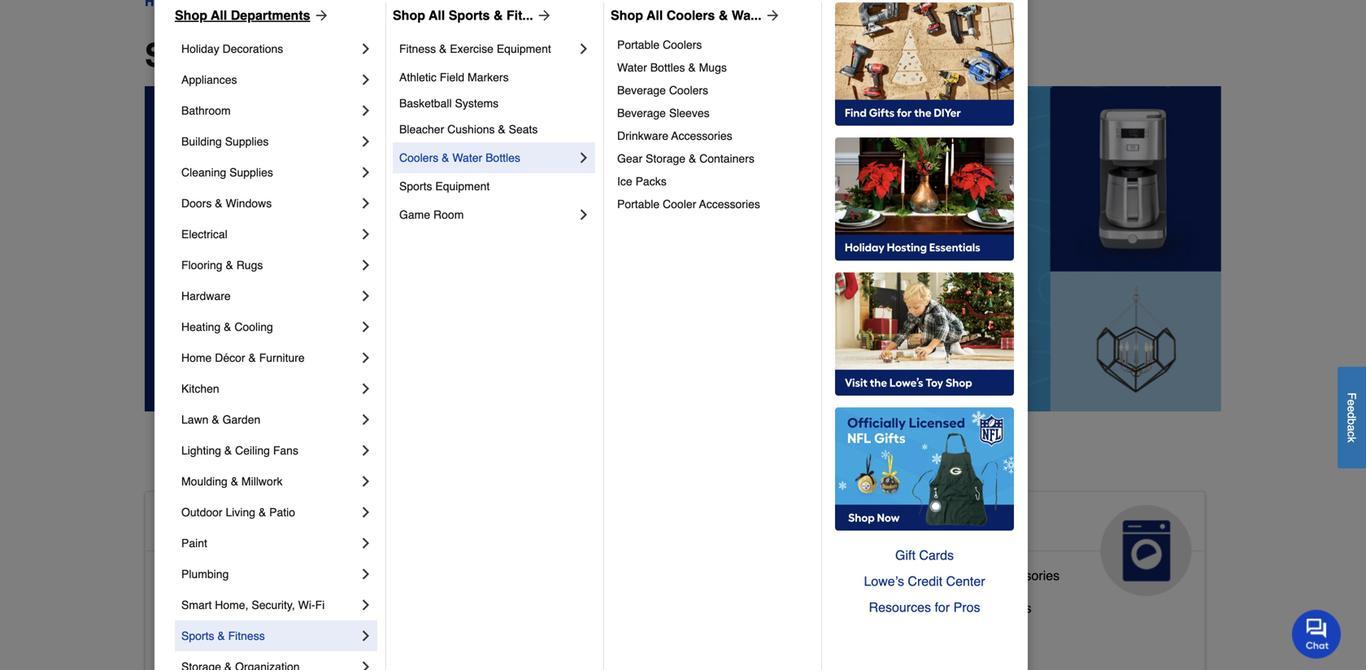 Task type: locate. For each thing, give the bounding box(es) containing it.
& left seats
[[498, 123, 506, 136]]

e up "d"
[[1346, 400, 1359, 406]]

& right houses,
[[633, 627, 641, 642]]

resources
[[869, 600, 932, 615]]

sports up exercise
[[449, 8, 490, 23]]

1 shop from the left
[[175, 8, 207, 23]]

sports down accessible bedroom link
[[181, 630, 214, 643]]

cooler
[[663, 198, 697, 211]]

beverage for beverage coolers
[[618, 84, 666, 97]]

1 vertical spatial furniture
[[645, 627, 697, 642]]

1 horizontal spatial arrow right image
[[762, 7, 782, 24]]

sports & fitness
[[181, 630, 265, 643]]

accessible home link
[[146, 492, 481, 596]]

departments inside shop all departments link
[[231, 8, 310, 23]]

1 vertical spatial pet
[[521, 627, 541, 642]]

smart home, security, wi-fi link
[[181, 590, 358, 621]]

appliances up cards
[[884, 512, 1005, 538]]

ice packs link
[[618, 170, 810, 193]]

equipment down fit...
[[497, 42, 551, 55]]

cushions
[[448, 123, 495, 136]]

credit
[[908, 574, 943, 589]]

shop up portable coolers
[[611, 8, 644, 23]]

supplies inside "link"
[[225, 135, 269, 148]]

1 horizontal spatial shop
[[393, 8, 426, 23]]

appliances down holiday at the left top of the page
[[181, 73, 237, 86]]

0 vertical spatial accessories
[[672, 129, 733, 142]]

pet inside pet beds, houses, & furniture link
[[521, 627, 541, 642]]

bathroom up smart home, security, wi-fi
[[225, 568, 281, 583]]

furniture down heating & cooling link
[[259, 352, 305, 365]]

chevron right image for smart home, security, wi-fi
[[358, 597, 374, 614]]

1 vertical spatial supplies
[[230, 166, 273, 179]]

accessible
[[159, 512, 278, 538], [159, 568, 221, 583], [159, 601, 221, 616], [159, 633, 221, 648]]

holiday decorations
[[181, 42, 283, 55]]

equipment
[[497, 42, 551, 55], [436, 180, 490, 193]]

f e e d b a c k button
[[1338, 367, 1367, 469]]

paint
[[181, 537, 207, 550]]

systems
[[455, 97, 499, 110]]

water bottles & mugs
[[618, 61, 727, 74]]

shop up athletic
[[393, 8, 426, 23]]

& down accessible bedroom link
[[218, 630, 225, 643]]

coolers up water bottles & mugs
[[663, 38, 702, 51]]

& right animal
[[603, 512, 620, 538]]

2 vertical spatial supplies
[[579, 594, 629, 609]]

ice
[[618, 175, 633, 188]]

doors & windows
[[181, 197, 272, 210]]

fit...
[[507, 8, 534, 23]]

0 vertical spatial beverage
[[618, 84, 666, 97]]

coolers down bleacher
[[400, 151, 439, 164]]

all up fitness & exercise equipment
[[429, 8, 445, 23]]

& inside water bottles & mugs link
[[689, 61, 696, 74]]

portable inside portable cooler accessories link
[[618, 198, 660, 211]]

officially licensed n f l gifts. shop now. image
[[836, 408, 1015, 531]]

lowe's credit center link
[[836, 569, 1015, 595]]

1 vertical spatial equipment
[[436, 180, 490, 193]]

outdoor living & patio link
[[181, 497, 358, 528]]

2 portable from the top
[[618, 198, 660, 211]]

gear storage & containers
[[618, 152, 755, 165]]

shop
[[145, 37, 226, 74]]

game room link
[[400, 199, 576, 230]]

2 vertical spatial beverage
[[884, 601, 939, 616]]

accessories up chillers
[[991, 568, 1060, 583]]

0 vertical spatial water
[[618, 61, 648, 74]]

1 vertical spatial fitness
[[228, 630, 265, 643]]

2 e from the top
[[1346, 406, 1359, 412]]

fitness & exercise equipment link
[[400, 33, 576, 64]]

1 vertical spatial bottles
[[486, 151, 521, 164]]

& left rugs
[[226, 259, 233, 272]]

all up holiday decorations
[[211, 8, 227, 23]]

departments up basketball
[[285, 37, 484, 74]]

pet beds, houses, & furniture
[[521, 627, 697, 642]]

& right décor in the bottom left of the page
[[249, 352, 256, 365]]

supplies up houses,
[[579, 594, 629, 609]]

1 vertical spatial appliances link
[[871, 492, 1206, 596]]

shop for shop all coolers & wa...
[[611, 8, 644, 23]]

& inside shop all sports & fit... link
[[494, 8, 503, 23]]

1 vertical spatial beverage
[[618, 107, 666, 120]]

& right doors
[[215, 197, 223, 210]]

sports for sports & fitness
[[181, 630, 214, 643]]

game
[[400, 208, 431, 221]]

heating
[[181, 321, 221, 334]]

basketball systems
[[400, 97, 499, 110]]

furniture right houses,
[[645, 627, 697, 642]]

1 accessible from the top
[[159, 512, 278, 538]]

water
[[618, 61, 648, 74], [453, 151, 483, 164]]

chevron right image for electrical
[[358, 226, 374, 242]]

2 accessible from the top
[[159, 568, 221, 583]]

beverage for beverage sleeves
[[618, 107, 666, 120]]

bottles
[[651, 61, 686, 74], [486, 151, 521, 164]]

animal & pet care
[[521, 512, 662, 564]]

accessories up gear storage & containers link
[[672, 129, 733, 142]]

& left ceiling
[[225, 444, 232, 457]]

0 vertical spatial appliances link
[[181, 64, 358, 95]]

seats
[[509, 123, 538, 136]]

0 vertical spatial fitness
[[400, 42, 436, 55]]

& right entry at the bottom
[[259, 633, 267, 648]]

2 vertical spatial home
[[271, 633, 306, 648]]

arrow right image for shop all coolers & wa...
[[762, 7, 782, 24]]

lowe's
[[864, 574, 905, 589]]

1 horizontal spatial water
[[618, 61, 648, 74]]

3 accessible from the top
[[159, 601, 221, 616]]

care
[[521, 538, 572, 564]]

lawn
[[181, 413, 209, 426]]

all
[[211, 8, 227, 23], [429, 8, 445, 23], [647, 8, 663, 23], [235, 37, 276, 74]]

chevron right image for fitness & exercise equipment
[[576, 41, 592, 57]]

2 vertical spatial sports
[[181, 630, 214, 643]]

& left fit...
[[494, 8, 503, 23]]

1 horizontal spatial appliances
[[884, 512, 1005, 538]]

accessible for accessible home
[[159, 512, 278, 538]]

1 horizontal spatial equipment
[[497, 42, 551, 55]]

arrow right image
[[534, 7, 553, 24], [762, 7, 782, 24]]

e up b
[[1346, 406, 1359, 412]]

outdoor living & patio
[[181, 506, 295, 519]]

chevron right image for lighting & ceiling fans
[[358, 443, 374, 459]]

1 vertical spatial sports
[[400, 180, 432, 193]]

supplies up cleaning supplies
[[225, 135, 269, 148]]

millwork
[[242, 475, 283, 488]]

equipment down coolers & water bottles
[[436, 180, 490, 193]]

coolers & water bottles link
[[400, 142, 576, 173]]

& left the millwork
[[231, 475, 238, 488]]

cleaning supplies link
[[181, 157, 358, 188]]

& inside moulding & millwork "link"
[[231, 475, 238, 488]]

& inside lawn & garden link
[[212, 413, 219, 426]]

portable for portable coolers
[[618, 38, 660, 51]]

chevron right image for building supplies
[[358, 133, 374, 150]]

chevron right image for appliances
[[358, 72, 374, 88]]

accessible entry & home
[[159, 633, 306, 648]]

plumbing link
[[181, 559, 358, 590]]

supplies for cleaning supplies
[[230, 166, 273, 179]]

building supplies link
[[181, 126, 358, 157]]

chevron right image for heating & cooling
[[358, 319, 374, 335]]

chevron right image for hardware
[[358, 288, 374, 304]]

& inside outdoor living & patio link
[[259, 506, 266, 519]]

1 horizontal spatial furniture
[[645, 627, 697, 642]]

animal & pet care image
[[739, 505, 830, 596]]

e
[[1346, 400, 1359, 406], [1346, 406, 1359, 412]]

wine
[[955, 601, 985, 616]]

& inside pet beds, houses, & furniture link
[[633, 627, 641, 642]]

coolers up the 'portable coolers' link
[[667, 8, 715, 23]]

1 horizontal spatial pet
[[626, 512, 662, 538]]

wa...
[[732, 8, 762, 23]]

1 vertical spatial departments
[[285, 37, 484, 74]]

arrow right image up the 'portable coolers' link
[[762, 7, 782, 24]]

accessories down the ice packs link
[[700, 198, 761, 211]]

chevron right image
[[358, 41, 374, 57], [576, 41, 592, 57], [358, 72, 374, 88], [576, 207, 592, 223], [358, 226, 374, 242], [358, 381, 374, 397], [358, 412, 374, 428], [358, 443, 374, 459], [358, 474, 374, 490], [358, 504, 374, 521], [358, 535, 374, 552], [358, 566, 374, 583], [358, 597, 374, 614], [358, 659, 374, 670]]

portable up water bottles & mugs
[[618, 38, 660, 51]]

chevron right image for kitchen
[[358, 381, 374, 397]]

sports up game
[[400, 180, 432, 193]]

portable inside the 'portable coolers' link
[[618, 38, 660, 51]]

livestock
[[521, 594, 575, 609]]

& left "patio" on the left
[[259, 506, 266, 519]]

& inside doors & windows 'link'
[[215, 197, 223, 210]]

0 vertical spatial supplies
[[225, 135, 269, 148]]

1 portable from the top
[[618, 38, 660, 51]]

building
[[181, 135, 222, 148]]

pet inside animal & pet care
[[626, 512, 662, 538]]

2 horizontal spatial sports
[[449, 8, 490, 23]]

beverage up the 'drinkware' on the left of the page
[[618, 107, 666, 120]]

game room
[[400, 208, 464, 221]]

heating & cooling link
[[181, 312, 358, 343]]

bathroom link
[[181, 95, 358, 126]]

livestock supplies link
[[521, 591, 629, 623]]

0 horizontal spatial arrow right image
[[534, 7, 553, 24]]

beverage up beverage sleeves
[[618, 84, 666, 97]]

all up portable coolers
[[647, 8, 663, 23]]

& right lawn
[[212, 413, 219, 426]]

1 arrow right image from the left
[[534, 7, 553, 24]]

chat invite button image
[[1293, 610, 1343, 659]]

bathroom
[[181, 104, 231, 117], [225, 568, 281, 583]]

0 horizontal spatial fitness
[[228, 630, 265, 643]]

1 vertical spatial home
[[284, 512, 347, 538]]

& inside accessible entry & home link
[[259, 633, 267, 648]]

appliances
[[181, 73, 237, 86], [884, 512, 1005, 538]]

0 vertical spatial home
[[181, 352, 212, 365]]

containers
[[700, 152, 755, 165]]

chevron right image
[[358, 103, 374, 119], [358, 133, 374, 150], [576, 150, 592, 166], [358, 164, 374, 181], [358, 195, 374, 212], [358, 257, 374, 273], [358, 288, 374, 304], [358, 319, 374, 335], [358, 350, 374, 366], [358, 628, 374, 644]]

1 vertical spatial bathroom
[[225, 568, 281, 583]]

0 horizontal spatial sports
[[181, 630, 214, 643]]

0 vertical spatial portable
[[618, 38, 660, 51]]

resources for pros link
[[836, 595, 1015, 621]]

0 vertical spatial furniture
[[259, 352, 305, 365]]

departments up 'holiday decorations' 'link'
[[231, 8, 310, 23]]

2 arrow right image from the left
[[762, 7, 782, 24]]

& left "wa..."
[[719, 8, 728, 23]]

shop all sports & fit...
[[393, 8, 534, 23]]

animal & pet care link
[[508, 492, 843, 596]]

ice packs
[[618, 175, 667, 188]]

bedroom
[[225, 601, 277, 616]]

& left exercise
[[439, 42, 447, 55]]

entry
[[225, 633, 255, 648]]

0 vertical spatial pet
[[626, 512, 662, 538]]

& inside appliance parts & accessories link
[[979, 568, 987, 583]]

lowe's credit center
[[864, 574, 986, 589]]

basketball
[[400, 97, 452, 110]]

arrow right image inside shop all sports & fit... link
[[534, 7, 553, 24]]

0 horizontal spatial appliances
[[181, 73, 237, 86]]

appliances link up chillers
[[871, 492, 1206, 596]]

arrow right image inside shop all coolers & wa... link
[[762, 7, 782, 24]]

chevron right image for paint
[[358, 535, 374, 552]]

arrow right image up fitness & exercise equipment link
[[534, 7, 553, 24]]

0 vertical spatial bottles
[[651, 61, 686, 74]]

0 horizontal spatial shop
[[175, 8, 207, 23]]

0 horizontal spatial pet
[[521, 627, 541, 642]]

beverage sleeves
[[618, 107, 710, 120]]

home décor & furniture
[[181, 352, 305, 365]]

1 vertical spatial appliances
[[884, 512, 1005, 538]]

& left mugs
[[689, 61, 696, 74]]

appliances link down decorations
[[181, 64, 358, 95]]

departments for shop all departments
[[231, 8, 310, 23]]

plumbing
[[181, 568, 229, 581]]

& left 'pros'
[[943, 601, 952, 616]]

2 shop from the left
[[393, 8, 426, 23]]

d
[[1346, 412, 1359, 419]]

bathroom up building
[[181, 104, 231, 117]]

water down portable coolers
[[618, 61, 648, 74]]

1 vertical spatial portable
[[618, 198, 660, 211]]

accessible home
[[159, 512, 347, 538]]

chevron right image for plumbing
[[358, 566, 374, 583]]

shop all departments
[[145, 37, 484, 74]]

portable down ice packs
[[618, 198, 660, 211]]

2 horizontal spatial shop
[[611, 8, 644, 23]]

1 horizontal spatial sports
[[400, 180, 432, 193]]

& right storage
[[689, 152, 697, 165]]

& left cooling
[[224, 321, 231, 334]]

0 vertical spatial departments
[[231, 8, 310, 23]]

& up sports equipment
[[442, 151, 450, 164]]

moulding
[[181, 475, 228, 488]]

enjoy savings year-round. no matter what you're shopping for, find what you need at a great price. image
[[145, 86, 1222, 412]]

pros
[[954, 600, 981, 615]]

& right parts
[[979, 568, 987, 583]]

bottles up sports equipment link
[[486, 151, 521, 164]]

outdoor
[[181, 506, 223, 519]]

supplies up "windows"
[[230, 166, 273, 179]]

accessible bedroom
[[159, 601, 277, 616]]

paint link
[[181, 528, 358, 559]]

f
[[1346, 393, 1359, 400]]

bleacher
[[400, 123, 444, 136]]

& inside gear storage & containers link
[[689, 152, 697, 165]]

fitness & exercise equipment
[[400, 42, 551, 55]]

shop all departments
[[175, 8, 310, 23]]

shop up holiday at the left top of the page
[[175, 8, 207, 23]]

& inside fitness & exercise equipment link
[[439, 42, 447, 55]]

chevron right image for bathroom
[[358, 103, 374, 119]]

water down bleacher cushions & seats on the left of page
[[453, 151, 483, 164]]

beverage down lowe's credit center link on the bottom of the page
[[884, 601, 939, 616]]

shop for shop all departments
[[175, 8, 207, 23]]

1 vertical spatial water
[[453, 151, 483, 164]]

bottles up beverage coolers
[[651, 61, 686, 74]]

3 shop from the left
[[611, 8, 644, 23]]

storage
[[646, 152, 686, 165]]

chevron right image for lawn & garden
[[358, 412, 374, 428]]

4 accessible from the top
[[159, 633, 221, 648]]

find gifts for the diyer. image
[[836, 2, 1015, 126]]



Task type: describe. For each thing, give the bounding box(es) containing it.
chevron right image for home décor & furniture
[[358, 350, 374, 366]]

& inside coolers & water bottles link
[[442, 151, 450, 164]]

f e e d b a c k
[[1346, 393, 1359, 443]]

holiday decorations link
[[181, 33, 358, 64]]

livestock supplies
[[521, 594, 629, 609]]

home inside accessible entry & home link
[[271, 633, 306, 648]]

accessible entry & home link
[[159, 630, 306, 662]]

supplies for building supplies
[[225, 135, 269, 148]]

cleaning supplies
[[181, 166, 273, 179]]

& inside "lighting & ceiling fans" link
[[225, 444, 232, 457]]

chevron right image for outdoor living & patio
[[358, 504, 374, 521]]

animal
[[521, 512, 597, 538]]

2 vertical spatial accessories
[[991, 568, 1060, 583]]

0 vertical spatial bathroom
[[181, 104, 231, 117]]

home,
[[215, 599, 249, 612]]

accessible bathroom link
[[159, 565, 281, 597]]

hardware link
[[181, 281, 358, 312]]

all down shop all departments link
[[235, 37, 276, 74]]

smart
[[181, 599, 212, 612]]

arrow right image
[[310, 7, 330, 24]]

home inside accessible home link
[[284, 512, 347, 538]]

exercise
[[450, 42, 494, 55]]

appliances image
[[1101, 505, 1193, 596]]

accessible bedroom link
[[159, 597, 277, 630]]

departments for shop all departments
[[285, 37, 484, 74]]

lighting & ceiling fans link
[[181, 435, 358, 466]]

drinkware
[[618, 129, 669, 142]]

fans
[[273, 444, 299, 457]]

markers
[[468, 71, 509, 84]]

flooring & rugs link
[[181, 250, 358, 281]]

& inside shop all coolers & wa... link
[[719, 8, 728, 23]]

0 horizontal spatial equipment
[[436, 180, 490, 193]]

0 horizontal spatial bottles
[[486, 151, 521, 164]]

b
[[1346, 419, 1359, 425]]

gift cards
[[896, 548, 954, 563]]

gift cards link
[[836, 543, 1015, 569]]

chevron right image for doors & windows
[[358, 195, 374, 212]]

0 horizontal spatial appliances link
[[181, 64, 358, 95]]

portable coolers link
[[618, 33, 810, 56]]

lawn & garden
[[181, 413, 261, 426]]

hardware
[[181, 290, 231, 303]]

& inside beverage & wine chillers link
[[943, 601, 952, 616]]

sleeves
[[670, 107, 710, 120]]

coolers up sleeves at top
[[670, 84, 709, 97]]

doors
[[181, 197, 212, 210]]

fi
[[315, 599, 325, 612]]

gift
[[896, 548, 916, 563]]

all for sports
[[429, 8, 445, 23]]

field
[[440, 71, 465, 84]]

drinkware accessories
[[618, 129, 733, 142]]

appliance
[[884, 568, 941, 583]]

chevron right image for moulding & millwork
[[358, 474, 374, 490]]

athletic field markers link
[[400, 64, 592, 90]]

beverage for beverage & wine chillers
[[884, 601, 939, 616]]

gear
[[618, 152, 643, 165]]

chevron right image for holiday decorations
[[358, 41, 374, 57]]

0 vertical spatial appliances
[[181, 73, 237, 86]]

accessible home image
[[376, 505, 468, 596]]

kitchen link
[[181, 373, 358, 404]]

chevron right image for coolers & water bottles
[[576, 150, 592, 166]]

& inside sports & fitness link
[[218, 630, 225, 643]]

& inside bleacher cushions & seats 'link'
[[498, 123, 506, 136]]

patio
[[269, 506, 295, 519]]

accessible for accessible entry & home
[[159, 633, 221, 648]]

building supplies
[[181, 135, 269, 148]]

flooring & rugs
[[181, 259, 263, 272]]

shop all sports & fit... link
[[393, 6, 553, 25]]

décor
[[215, 352, 245, 365]]

home inside home décor & furniture link
[[181, 352, 212, 365]]

bleacher cushions & seats link
[[400, 116, 592, 142]]

& inside animal & pet care
[[603, 512, 620, 538]]

all for departments
[[211, 8, 227, 23]]

appliance parts & accessories
[[884, 568, 1060, 583]]

electrical link
[[181, 219, 358, 250]]

1 horizontal spatial fitness
[[400, 42, 436, 55]]

beverage sleeves link
[[618, 102, 810, 124]]

chevron right image for flooring & rugs
[[358, 257, 374, 273]]

gear storage & containers link
[[618, 147, 810, 170]]

0 horizontal spatial water
[[453, 151, 483, 164]]

garden
[[223, 413, 261, 426]]

kitchen
[[181, 382, 219, 395]]

& inside home décor & furniture link
[[249, 352, 256, 365]]

1 vertical spatial accessories
[[700, 198, 761, 211]]

portable cooler accessories
[[618, 198, 761, 211]]

chevron right image for game room
[[576, 207, 592, 223]]

chevron right image for cleaning supplies
[[358, 164, 374, 181]]

ceiling
[[235, 444, 270, 457]]

moulding & millwork link
[[181, 466, 358, 497]]

sports equipment link
[[400, 173, 592, 199]]

sports & fitness link
[[181, 621, 358, 652]]

cleaning
[[181, 166, 226, 179]]

room
[[434, 208, 464, 221]]

0 vertical spatial sports
[[449, 8, 490, 23]]

sports for sports equipment
[[400, 180, 432, 193]]

accessible for accessible bathroom
[[159, 568, 221, 583]]

heating & cooling
[[181, 321, 273, 334]]

1 horizontal spatial bottles
[[651, 61, 686, 74]]

chevron right image for sports & fitness
[[358, 628, 374, 644]]

shop for shop all sports & fit...
[[393, 8, 426, 23]]

smart home, security, wi-fi
[[181, 599, 325, 612]]

visit the lowe's toy shop. image
[[836, 273, 1015, 396]]

accessible for accessible bedroom
[[159, 601, 221, 616]]

accessible bathroom
[[159, 568, 281, 583]]

c
[[1346, 431, 1359, 437]]

1 e from the top
[[1346, 400, 1359, 406]]

holiday hosting essentials. image
[[836, 138, 1015, 261]]

& inside flooring & rugs link
[[226, 259, 233, 272]]

bleacher cushions & seats
[[400, 123, 538, 136]]

portable for portable cooler accessories
[[618, 198, 660, 211]]

0 horizontal spatial furniture
[[259, 352, 305, 365]]

all for coolers
[[647, 8, 663, 23]]

arrow right image for shop all sports & fit...
[[534, 7, 553, 24]]

shop all coolers & wa... link
[[611, 6, 782, 25]]

supplies for livestock supplies
[[579, 594, 629, 609]]

windows
[[226, 197, 272, 210]]

cooling
[[235, 321, 273, 334]]

& inside heating & cooling link
[[224, 321, 231, 334]]

1 horizontal spatial appliances link
[[871, 492, 1206, 596]]

0 vertical spatial equipment
[[497, 42, 551, 55]]

moulding & millwork
[[181, 475, 283, 488]]

resources for pros
[[869, 600, 981, 615]]

houses,
[[581, 627, 629, 642]]

holiday
[[181, 42, 219, 55]]

doors & windows link
[[181, 188, 358, 219]]



Task type: vqa. For each thing, say whether or not it's contained in the screenshot.
Accessible Home LINK
yes



